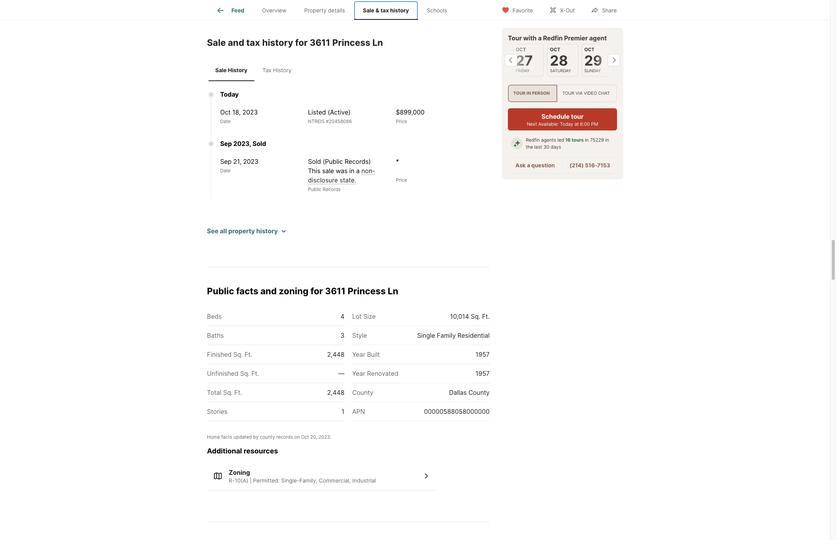 Task type: vqa. For each thing, say whether or not it's contained in the screenshot.


Task type: locate. For each thing, give the bounding box(es) containing it.
$899,000
[[396, 108, 425, 116]]

tab list containing feed
[[207, 0, 463, 20]]

1 horizontal spatial redfin
[[543, 34, 563, 42]]

0 vertical spatial year
[[352, 351, 366, 359]]

0 horizontal spatial history
[[228, 67, 248, 73]]

price down the "*"
[[396, 177, 407, 183]]

0 vertical spatial tax
[[381, 7, 389, 14]]

0 vertical spatial for
[[295, 37, 308, 48]]

0 vertical spatial today
[[220, 91, 239, 98]]

3611 down property details tab
[[310, 37, 330, 48]]

2023 right "18,"
[[243, 108, 258, 116]]

date inside oct 18, 2023 date
[[220, 119, 231, 124]]

0 vertical spatial 2023
[[243, 108, 258, 116]]

see all property history
[[207, 227, 278, 235]]

in inside in the last 30 days
[[606, 137, 610, 143]]

0 horizontal spatial redfin
[[526, 137, 540, 143]]

history
[[390, 7, 409, 14], [262, 37, 293, 48], [257, 227, 278, 235]]

in left person
[[527, 91, 531, 96]]

county up apn
[[352, 389, 374, 397]]

0 vertical spatial 3611
[[310, 37, 330, 48]]

with
[[524, 34, 537, 42]]

county right dallas
[[469, 389, 490, 397]]

today up "18,"
[[220, 91, 239, 98]]

tour left via at the top
[[563, 91, 575, 96]]

1 horizontal spatial public
[[308, 187, 322, 192]]

1 vertical spatial 1957
[[476, 370, 490, 378]]

history for &
[[390, 7, 409, 14]]

4
[[341, 313, 345, 321]]

sq. right 10,014
[[471, 313, 481, 321]]

county
[[260, 434, 275, 440]]

today left at
[[560, 121, 574, 127]]

1 vertical spatial princess
[[348, 286, 386, 297]]

2 vertical spatial history
[[257, 227, 278, 235]]

2 1957 from the top
[[476, 370, 490, 378]]

tour
[[508, 34, 522, 42], [514, 91, 526, 96], [563, 91, 575, 96]]

1 vertical spatial 3611
[[325, 286, 346, 297]]

1957 up dallas county
[[476, 370, 490, 378]]

oct down 'tour with a redfin premier agent'
[[550, 47, 561, 52]]

0 horizontal spatial public
[[207, 286, 234, 297]]

tours
[[572, 137, 584, 143]]

1 vertical spatial date
[[220, 168, 231, 174]]

tax for and
[[247, 37, 260, 48]]

listed
[[308, 108, 326, 116]]

1 1957 from the top
[[476, 351, 490, 359]]

for down property
[[295, 37, 308, 48]]

history left the tax
[[228, 67, 248, 73]]

unfinished sq. ft.
[[207, 370, 259, 378]]

1 year from the top
[[352, 351, 366, 359]]

—
[[338, 370, 345, 378]]

sep left 2023, at the top of the page
[[220, 140, 232, 148]]

resources
[[244, 447, 278, 455]]

1 vertical spatial tab list
[[207, 59, 302, 81]]

None button
[[513, 44, 545, 77], [548, 44, 579, 77], [582, 44, 613, 77], [513, 44, 545, 77], [548, 44, 579, 77], [582, 44, 613, 77]]

year left 'built'
[[352, 351, 366, 359]]

next
[[527, 121, 537, 127]]

today
[[220, 91, 239, 98], [560, 121, 574, 127]]

price down $899,000
[[396, 119, 407, 124]]

sale and tax history for 3611 princess ln
[[207, 37, 383, 48]]

and left zoning in the left of the page
[[261, 286, 277, 297]]

details
[[328, 7, 345, 14]]

0 vertical spatial sale
[[363, 7, 375, 14]]

date for oct 18, 2023
[[220, 119, 231, 124]]

date up sep 2023, sold
[[220, 119, 231, 124]]

list box containing tour in person
[[508, 85, 618, 102]]

tax right &
[[381, 7, 389, 14]]

permitted:
[[253, 478, 280, 484]]

1 vertical spatial year
[[352, 370, 366, 378]]

0 vertical spatial tab list
[[207, 0, 463, 20]]

1 vertical spatial today
[[560, 121, 574, 127]]

1 vertical spatial redfin
[[526, 137, 540, 143]]

year for year renovated
[[352, 370, 366, 378]]

|
[[250, 478, 252, 484]]

a down records)
[[356, 167, 360, 175]]

tour left person
[[514, 91, 526, 96]]

redfin
[[543, 34, 563, 42], [526, 137, 540, 143]]

2 vertical spatial sale
[[215, 67, 227, 73]]

oct inside oct 28 saturday
[[550, 47, 561, 52]]

&
[[376, 7, 380, 14]]

led
[[558, 137, 565, 143]]

1 horizontal spatial sold
[[308, 158, 321, 166]]

tax
[[381, 7, 389, 14], [247, 37, 260, 48]]

ask
[[516, 162, 526, 169]]

1 2,448 from the top
[[327, 351, 345, 359]]

1 date from the top
[[220, 119, 231, 124]]

1 horizontal spatial history
[[273, 67, 292, 73]]

total sq. ft.
[[207, 389, 242, 397]]

updated
[[234, 434, 252, 440]]

a right with
[[538, 34, 542, 42]]

was
[[336, 167, 348, 175]]

residential
[[458, 332, 490, 340]]

1 vertical spatial public
[[207, 286, 234, 297]]

1 vertical spatial history
[[262, 37, 293, 48]]

2 sep from the top
[[220, 158, 232, 166]]

2,448 down —
[[327, 389, 345, 397]]

sq. for total
[[223, 389, 233, 397]]

next image
[[608, 54, 621, 67]]

1957 down residential
[[476, 351, 490, 359]]

3611 for zoning
[[325, 286, 346, 297]]

0 vertical spatial and
[[228, 37, 244, 48]]

1 horizontal spatial facts
[[236, 286, 258, 297]]

tour left with
[[508, 34, 522, 42]]

0 vertical spatial redfin
[[543, 34, 563, 42]]

ft. up residential
[[482, 313, 490, 321]]

sq. for 10,014
[[471, 313, 481, 321]]

tab list containing sale history
[[207, 59, 302, 81]]

history
[[228, 67, 248, 73], [273, 67, 292, 73]]

sq. for unfinished
[[240, 370, 250, 378]]

princess down details
[[333, 37, 371, 48]]

oct right on
[[301, 434, 309, 440]]

history inside dropdown button
[[257, 227, 278, 235]]

sale
[[322, 167, 334, 175]]

tax up sale history
[[247, 37, 260, 48]]

pm
[[592, 121, 599, 127]]

for right zoning in the left of the page
[[311, 286, 323, 297]]

0 vertical spatial 1957
[[476, 351, 490, 359]]

sale history tab
[[209, 60, 254, 80]]

princess up lot size
[[348, 286, 386, 297]]

disclosure
[[308, 176, 338, 184]]

redfin up the at the top of page
[[526, 137, 540, 143]]

(public
[[323, 158, 343, 166]]

1 horizontal spatial ln
[[388, 286, 399, 297]]

0 vertical spatial history
[[390, 7, 409, 14]]

sep left 21,
[[220, 158, 232, 166]]

oct inside oct 27 friday
[[516, 47, 526, 52]]

2023 right 21,
[[243, 158, 259, 166]]

public down disclosure
[[308, 187, 322, 192]]

oct up the previous image
[[516, 47, 526, 52]]

property
[[304, 7, 327, 14]]

2 history from the left
[[273, 67, 292, 73]]

0 vertical spatial sep
[[220, 140, 232, 148]]

$899,000 price
[[396, 108, 425, 124]]

single
[[417, 332, 435, 340]]

agents
[[542, 137, 557, 143]]

2 date from the top
[[220, 168, 231, 174]]

property
[[229, 227, 255, 235]]

public for public records
[[308, 187, 322, 192]]

history inside 'sale history' tab
[[228, 67, 248, 73]]

1 horizontal spatial county
[[469, 389, 490, 397]]

1 vertical spatial ln
[[388, 286, 399, 297]]

date down sep 2023, sold
[[220, 168, 231, 174]]

schools tab
[[418, 1, 456, 20]]

2023 inside sep 21, 2023 date
[[243, 158, 259, 166]]

sold right 2023, at the top of the page
[[253, 140, 266, 148]]

1 history from the left
[[228, 67, 248, 73]]

tax inside 'sale & tax history' tab
[[381, 7, 389, 14]]

oct down agent
[[585, 47, 595, 52]]

redfin right with
[[543, 34, 563, 42]]

history right property
[[257, 227, 278, 235]]

0 horizontal spatial facts
[[221, 434, 232, 440]]

listed (active) ntreis #20458086
[[308, 108, 352, 124]]

0 vertical spatial public
[[308, 187, 322, 192]]

3611 up 4
[[325, 286, 346, 297]]

history inside tab
[[390, 7, 409, 14]]

in right 75229
[[606, 137, 610, 143]]

sq. right total
[[223, 389, 233, 397]]

oct for 29
[[585, 47, 595, 52]]

2 year from the top
[[352, 370, 366, 378]]

0 horizontal spatial sold
[[253, 140, 266, 148]]

1 vertical spatial price
[[396, 177, 407, 183]]

1 horizontal spatial for
[[311, 286, 323, 297]]

0 vertical spatial ln
[[373, 37, 383, 48]]

finished
[[207, 351, 232, 359]]

video
[[584, 91, 597, 96]]

1 horizontal spatial a
[[527, 162, 530, 169]]

0 horizontal spatial for
[[295, 37, 308, 48]]

a right ask at right top
[[527, 162, 530, 169]]

history inside tax history tab
[[273, 67, 292, 73]]

built
[[367, 351, 380, 359]]

2023,
[[234, 140, 251, 148]]

1 sep from the top
[[220, 140, 232, 148]]

0 vertical spatial price
[[396, 119, 407, 124]]

price inside $899,000 price
[[396, 119, 407, 124]]

2 price from the top
[[396, 177, 407, 183]]

2 2,448 from the top
[[327, 389, 345, 397]]

1 vertical spatial for
[[311, 286, 323, 297]]

2023 right 20,
[[319, 434, 330, 440]]

2,448 up —
[[327, 351, 345, 359]]

friday
[[516, 68, 530, 73]]

0 horizontal spatial county
[[352, 389, 374, 397]]

28
[[550, 52, 568, 69]]

feed
[[232, 7, 245, 14]]

sep
[[220, 140, 232, 148], [220, 158, 232, 166]]

0 horizontal spatial ln
[[373, 37, 383, 48]]

1 vertical spatial sale
[[207, 37, 226, 48]]

sale history
[[215, 67, 248, 73]]

oct left "18,"
[[220, 108, 231, 116]]

additional
[[207, 447, 242, 455]]

history up tax history
[[262, 37, 293, 48]]

1 horizontal spatial tax
[[381, 7, 389, 14]]

size
[[364, 313, 376, 321]]

1 vertical spatial facts
[[221, 434, 232, 440]]

2023 inside oct 18, 2023 date
[[243, 108, 258, 116]]

2023 for sep 21, 2023
[[243, 158, 259, 166]]

oct inside oct 29 sunday
[[585, 47, 595, 52]]

and up sale history
[[228, 37, 244, 48]]

sep for sep 21, 2023 date
[[220, 158, 232, 166]]

history right &
[[390, 7, 409, 14]]

1 vertical spatial sep
[[220, 158, 232, 166]]

x-out
[[561, 7, 575, 13]]

in right tours
[[585, 137, 589, 143]]

style
[[352, 332, 367, 340]]

for for zoning
[[311, 286, 323, 297]]

0 horizontal spatial and
[[228, 37, 244, 48]]

(active)
[[328, 108, 351, 116]]

unfinished
[[207, 370, 239, 378]]

zoning
[[279, 286, 309, 297]]

0 vertical spatial 2,448
[[327, 351, 345, 359]]

in up state.
[[350, 167, 355, 175]]

x-
[[561, 7, 566, 13]]

0 vertical spatial sold
[[253, 140, 266, 148]]

sale inside 'sale & tax history' tab
[[363, 7, 375, 14]]

10(a)
[[235, 478, 248, 484]]

favorite button
[[495, 2, 540, 18]]

1 horizontal spatial and
[[261, 286, 277, 297]]

1 tab list from the top
[[207, 0, 463, 20]]

1 vertical spatial tax
[[247, 37, 260, 48]]

year
[[352, 351, 366, 359], [352, 370, 366, 378]]

public up 'beds'
[[207, 286, 234, 297]]

all
[[220, 227, 227, 235]]

2 tab list from the top
[[207, 59, 302, 81]]

sep for sep 2023, sold
[[220, 140, 232, 148]]

sale for sale and tax history for 3611 princess ln
[[207, 37, 226, 48]]

sunday
[[585, 68, 601, 73]]

1957
[[476, 351, 490, 359], [476, 370, 490, 378]]

sold
[[253, 140, 266, 148], [308, 158, 321, 166]]

1 horizontal spatial today
[[560, 121, 574, 127]]

sq. right unfinished
[[240, 370, 250, 378]]

sq. right the finished
[[234, 351, 243, 359]]

sq.
[[471, 313, 481, 321], [234, 351, 243, 359], [240, 370, 250, 378], [223, 389, 233, 397]]

0 horizontal spatial tax
[[247, 37, 260, 48]]

2,448 for total sq. ft.
[[327, 389, 345, 397]]

in the last 30 days
[[526, 137, 610, 150]]

1 vertical spatial 2023
[[243, 158, 259, 166]]

ln for public facts and zoning for 3611 princess ln
[[388, 286, 399, 297]]

ft. down unfinished sq. ft.
[[235, 389, 242, 397]]

ask a question link
[[516, 162, 555, 169]]

29
[[585, 52, 603, 69]]

history right the tax
[[273, 67, 292, 73]]

zoning r-10(a) | permitted: single-family, commercial, industrial
[[229, 469, 376, 484]]

year right —
[[352, 370, 366, 378]]

history for tax history
[[273, 67, 292, 73]]

sep inside sep 21, 2023 date
[[220, 158, 232, 166]]

date inside sep 21, 2023 date
[[220, 168, 231, 174]]

2023 for oct 18, 2023
[[243, 108, 258, 116]]

0 vertical spatial facts
[[236, 286, 258, 297]]

ft. down finished sq. ft.
[[252, 370, 259, 378]]

3
[[341, 332, 345, 340]]

ft. up unfinished sq. ft.
[[245, 351, 252, 359]]

facts for home
[[221, 434, 232, 440]]

see all property history button
[[207, 227, 286, 236]]

0 vertical spatial date
[[220, 119, 231, 124]]

1 vertical spatial 2,448
[[327, 389, 345, 397]]

tab list
[[207, 0, 463, 20], [207, 59, 302, 81]]

1 price from the top
[[396, 119, 407, 124]]

0 vertical spatial princess
[[333, 37, 371, 48]]

tax history tab
[[254, 60, 300, 80]]

for for history
[[295, 37, 308, 48]]

sold up this
[[308, 158, 321, 166]]

1 county from the left
[[352, 389, 374, 397]]

list box
[[508, 85, 618, 102]]

sale inside 'sale history' tab
[[215, 67, 227, 73]]

commercial,
[[319, 478, 351, 484]]

oct for 27
[[516, 47, 526, 52]]



Task type: describe. For each thing, give the bounding box(es) containing it.
share button
[[585, 2, 624, 18]]

3611 for history
[[310, 37, 330, 48]]

tour for tour in person
[[514, 91, 526, 96]]

date for sep 21, 2023
[[220, 168, 231, 174]]

this sale was in a
[[308, 167, 362, 175]]

ft. for unfinished sq. ft.
[[252, 370, 259, 378]]

2 vertical spatial 2023
[[319, 434, 330, 440]]

r-
[[229, 478, 235, 484]]

history for sale history
[[228, 67, 248, 73]]

days
[[551, 144, 562, 150]]

oct 18, 2023 date
[[220, 108, 258, 124]]

records
[[323, 187, 341, 192]]

share
[[602, 7, 617, 13]]

6:00
[[580, 121, 590, 127]]

finished sq. ft.
[[207, 351, 252, 359]]

00000588058000000
[[424, 408, 490, 416]]

princess for public facts and zoning for 3611 princess ln
[[348, 286, 386, 297]]

chat
[[599, 91, 610, 96]]

sq. for finished
[[234, 351, 243, 359]]

home
[[207, 434, 220, 440]]

beds
[[207, 313, 222, 321]]

ft. for finished sq. ft.
[[245, 351, 252, 359]]

ft. for total sq. ft.
[[235, 389, 242, 397]]

sale & tax history tab
[[354, 1, 418, 20]]

apn
[[352, 408, 365, 416]]

sale for sale history
[[215, 67, 227, 73]]

21,
[[233, 158, 242, 166]]

last
[[535, 144, 543, 150]]

available:
[[539, 121, 559, 127]]

premier
[[565, 34, 588, 42]]

family,
[[300, 478, 318, 484]]

tax history
[[263, 67, 292, 73]]

oct for 28
[[550, 47, 561, 52]]

sale for sale & tax history
[[363, 7, 375, 14]]

sold (public records)
[[308, 158, 371, 166]]

question
[[532, 162, 555, 169]]

public facts and zoning for 3611 princess ln
[[207, 286, 399, 297]]

princess for sale and tax history for 3611 princess ln
[[333, 37, 371, 48]]

1 vertical spatial sold
[[308, 158, 321, 166]]

* price
[[396, 158, 407, 183]]

history for and
[[262, 37, 293, 48]]

state.
[[340, 176, 357, 184]]

saturday
[[550, 68, 571, 73]]

history for all
[[257, 227, 278, 235]]

schools
[[427, 7, 448, 14]]

renovated
[[367, 370, 399, 378]]

favorite
[[513, 7, 533, 13]]

agent
[[590, 34, 607, 42]]

industrial
[[353, 478, 376, 484]]

oct 27 friday
[[516, 47, 533, 73]]

2,448 for finished sq. ft.
[[327, 351, 345, 359]]

redfin agents led 16 tours in 75229
[[526, 137, 604, 143]]

1957 for year built
[[476, 351, 490, 359]]

year built
[[352, 351, 380, 359]]

sep 2023, sold
[[220, 140, 266, 148]]

tab list for the 'see all property history' dropdown button
[[207, 59, 302, 81]]

by
[[253, 434, 259, 440]]

property details
[[304, 7, 345, 14]]

oct 28 saturday
[[550, 47, 571, 73]]

today inside the schedule tour next available: today at 6:00 pm
[[560, 121, 574, 127]]

non-
[[362, 167, 376, 175]]

single family residential
[[417, 332, 490, 340]]

oct inside oct 18, 2023 date
[[220, 108, 231, 116]]

dallas county
[[449, 389, 490, 397]]

*
[[396, 158, 399, 166]]

.
[[330, 434, 332, 440]]

tour for tour with a redfin premier agent
[[508, 34, 522, 42]]

year for year built
[[352, 351, 366, 359]]

person
[[532, 91, 550, 96]]

previous image
[[505, 54, 518, 67]]

1957 for year renovated
[[476, 370, 490, 378]]

overview tab
[[253, 1, 296, 20]]

feed link
[[216, 6, 245, 15]]

tax for &
[[381, 7, 389, 14]]

this
[[308, 167, 321, 175]]

2 horizontal spatial a
[[538, 34, 542, 42]]

tour via video chat
[[563, 91, 610, 96]]

price for *
[[396, 177, 407, 183]]

public for public facts and zoning for 3611 princess ln
[[207, 286, 234, 297]]

price for $899,000
[[396, 119, 407, 124]]

1
[[342, 408, 345, 416]]

0 horizontal spatial today
[[220, 91, 239, 98]]

property details tab
[[296, 1, 354, 20]]

facts for public
[[236, 286, 258, 297]]

ask a question
[[516, 162, 555, 169]]

ntreis
[[308, 119, 325, 124]]

27
[[516, 52, 533, 69]]

lot
[[352, 313, 362, 321]]

via
[[576, 91, 583, 96]]

non- disclosure state.
[[308, 167, 376, 184]]

10,014
[[451, 313, 469, 321]]

tour with a redfin premier agent
[[508, 34, 607, 42]]

30
[[544, 144, 550, 150]]

7153
[[598, 162, 611, 169]]

additional resources
[[207, 447, 278, 455]]

20,
[[311, 434, 317, 440]]

ft. for 10,014 sq. ft.
[[482, 313, 490, 321]]

year renovated
[[352, 370, 399, 378]]

single-
[[281, 478, 300, 484]]

ln for sale and tax history for 3611 princess ln
[[373, 37, 383, 48]]

tab list for x-out button on the right
[[207, 0, 463, 20]]

2 county from the left
[[469, 389, 490, 397]]

tour for tour via video chat
[[563, 91, 575, 96]]

see
[[207, 227, 219, 235]]

in inside list box
[[527, 91, 531, 96]]

tax
[[263, 67, 272, 73]]

stories
[[207, 408, 228, 416]]

(214) 516-7153 link
[[570, 162, 611, 169]]

(214)
[[570, 162, 584, 169]]

schedule
[[542, 113, 570, 121]]

1 vertical spatial and
[[261, 286, 277, 297]]

schedule tour next available: today at 6:00 pm
[[527, 113, 599, 127]]

0 horizontal spatial a
[[356, 167, 360, 175]]

public records
[[308, 187, 341, 192]]

records
[[277, 434, 293, 440]]

516-
[[586, 162, 598, 169]]



